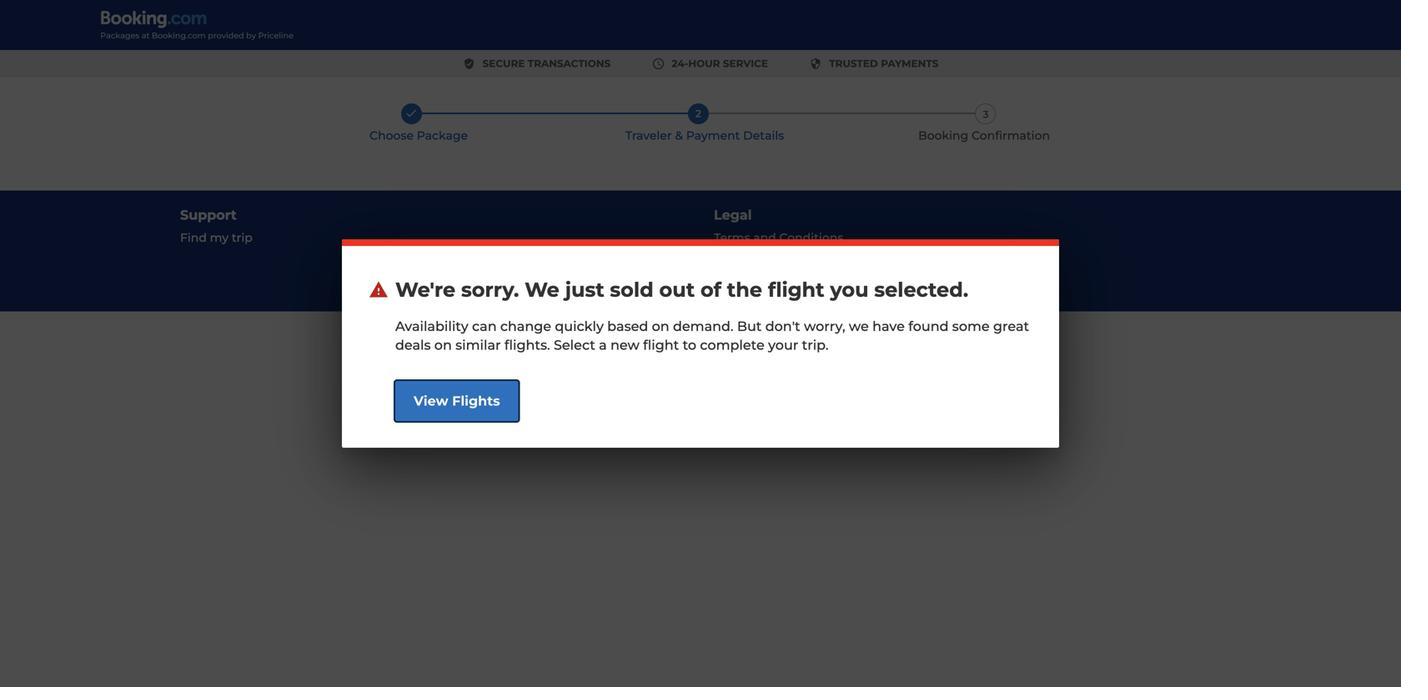 Task type: vqa. For each thing, say whether or not it's contained in the screenshot.
"worry,"
yes



Task type: describe. For each thing, give the bounding box(es) containing it.
&
[[675, 129, 683, 143]]

booking.com packages image
[[100, 10, 295, 40]]

legal terms and conditions
[[714, 207, 844, 245]]

traveler & payment details
[[626, 129, 785, 143]]

new
[[611, 337, 640, 353]]

just
[[565, 278, 605, 302]]

a
[[599, 337, 607, 353]]

demand.
[[673, 318, 734, 335]]

support find my trip
[[180, 207, 253, 245]]

we're
[[396, 278, 456, 302]]

2
[[696, 108, 702, 120]]

3
[[983, 108, 989, 121]]

view flights
[[414, 393, 500, 409]]

flight inside availability can change quickly based on demand. but don't worry, we have found some great deals on similar flights. select a new flight to complete your trip.
[[644, 337, 679, 353]]

find my trip link
[[180, 227, 688, 249]]

found
[[909, 318, 949, 335]]

change
[[501, 318, 552, 335]]

some
[[953, 318, 990, 335]]

can
[[472, 318, 497, 335]]

1 horizontal spatial on
[[652, 318, 670, 335]]

booking
[[919, 129, 969, 143]]

sold
[[610, 278, 654, 302]]

but
[[738, 318, 762, 335]]

choose package
[[370, 129, 468, 143]]

24-
[[672, 58, 689, 70]]

secure transactions
[[483, 58, 611, 70]]

out
[[660, 278, 695, 302]]

package
[[417, 129, 468, 143]]

the
[[727, 278, 763, 302]]

trusted payments
[[830, 58, 939, 70]]

traveler
[[626, 129, 672, 143]]

secure
[[483, 58, 525, 70]]

booking confirmation
[[919, 129, 1051, 143]]

quickly
[[555, 318, 604, 335]]

select
[[554, 337, 596, 353]]



Task type: locate. For each thing, give the bounding box(es) containing it.
we're sorry. we just sold out of the flight you selected.
[[396, 278, 969, 302]]

based
[[608, 318, 649, 335]]

trip
[[232, 231, 253, 245]]

great
[[994, 318, 1030, 335]]

terms and conditions link
[[714, 227, 1222, 249]]

availability
[[396, 318, 469, 335]]

worry,
[[804, 318, 846, 335]]

my
[[210, 231, 229, 245]]

have
[[873, 318, 905, 335]]

view flights button
[[396, 382, 519, 422]]

to
[[683, 337, 697, 353]]

payment
[[687, 129, 740, 143]]

don't
[[766, 318, 801, 335]]

24-hour service
[[672, 58, 769, 70]]

1 vertical spatial flight
[[644, 337, 679, 353]]

0 vertical spatial flight
[[768, 278, 825, 302]]

payments
[[881, 58, 939, 70]]

trip.
[[802, 337, 829, 353]]

and
[[754, 231, 777, 245]]

view
[[414, 393, 449, 409]]

choose
[[370, 129, 414, 143]]

1 horizontal spatial flight
[[768, 278, 825, 302]]

flights
[[452, 393, 500, 409]]

terms
[[714, 231, 751, 245]]

of
[[701, 278, 722, 302]]

you
[[831, 278, 869, 302]]

legal
[[714, 207, 752, 223]]

on
[[652, 318, 670, 335], [435, 337, 452, 353]]

details
[[744, 129, 785, 143]]

flight left to
[[644, 337, 679, 353]]

conditions
[[780, 231, 844, 245]]

selected.
[[875, 278, 969, 302]]

find
[[180, 231, 207, 245]]

availability can change quickly based on demand. but don't worry, we have found some great deals on similar flights. select a new flight to complete your trip.
[[396, 318, 1030, 353]]

we
[[525, 278, 560, 302]]

confirmation
[[972, 129, 1051, 143]]

service
[[723, 58, 769, 70]]

trusted
[[830, 58, 879, 70]]

flight
[[768, 278, 825, 302], [644, 337, 679, 353]]

similar
[[456, 337, 501, 353]]

support
[[180, 207, 237, 223]]

on right based
[[652, 318, 670, 335]]

on down availability
[[435, 337, 452, 353]]

flights.
[[505, 337, 550, 353]]

we
[[849, 318, 869, 335]]

deals
[[396, 337, 431, 353]]

1 vertical spatial on
[[435, 337, 452, 353]]

0 horizontal spatial on
[[435, 337, 452, 353]]

your
[[769, 337, 799, 353]]

sorry.
[[461, 278, 519, 302]]

0 vertical spatial on
[[652, 318, 670, 335]]

complete
[[700, 337, 765, 353]]

transactions
[[528, 58, 611, 70]]

hour
[[689, 58, 721, 70]]

flight up don't
[[768, 278, 825, 302]]

0 horizontal spatial flight
[[644, 337, 679, 353]]



